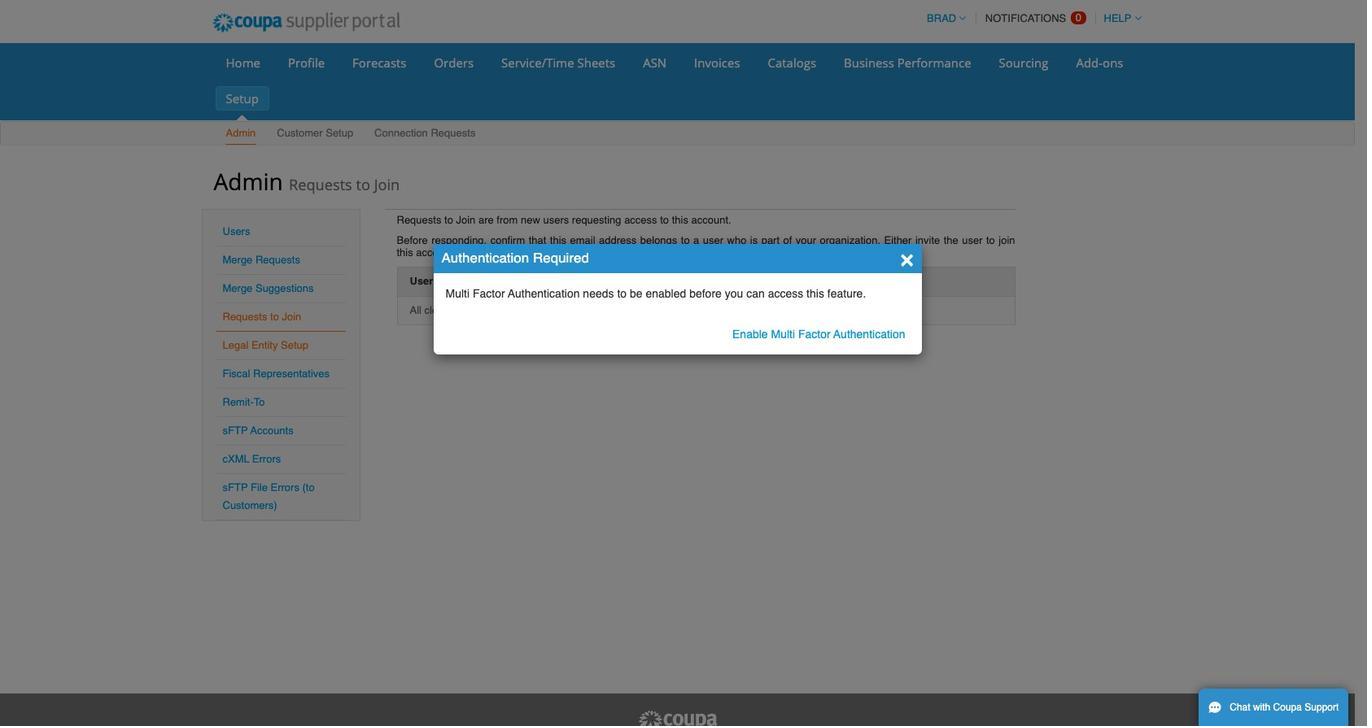 Task type: vqa. For each thing, say whether or not it's contained in the screenshot.
No Rows.
no



Task type: describe. For each thing, give the bounding box(es) containing it.
1 vertical spatial factor
[[798, 328, 831, 341]]

1 vertical spatial coupa supplier portal image
[[637, 711, 718, 727]]

part
[[762, 234, 780, 247]]

join for requests to join
[[282, 311, 301, 323]]

enable multi factor authentication
[[733, 328, 906, 341]]

1 vertical spatial authentication
[[508, 287, 580, 300]]

sftp for sftp accounts
[[223, 425, 248, 437]]

users link
[[223, 225, 250, 238]]

authentication required
[[442, 250, 589, 266]]

0 horizontal spatial user
[[496, 304, 517, 316]]

this left feature.
[[807, 287, 824, 300]]

requests for connection
[[431, 127, 476, 139]]

response
[[804, 275, 855, 287]]

can
[[747, 287, 765, 300]]

1 horizontal spatial user
[[703, 234, 724, 247]]

from
[[497, 214, 518, 226]]

the
[[944, 234, 959, 247]]

representatives
[[253, 368, 330, 380]]

customer setup
[[277, 127, 353, 139]]

suggestions
[[256, 282, 314, 295]]

this left account
[[397, 247, 413, 259]]

1 vertical spatial users
[[410, 275, 439, 287]]

email
[[570, 234, 596, 247]]

1 horizontal spatial setup
[[281, 339, 309, 352]]

feature.
[[828, 287, 866, 300]]

their
[[658, 247, 679, 259]]

sftp for sftp file errors (to customers)
[[223, 482, 248, 494]]

admin link
[[225, 124, 257, 145]]

address
[[599, 234, 637, 247]]

orders link
[[424, 50, 484, 75]]

admin requests to join
[[214, 166, 400, 197]]

this up required
[[550, 234, 567, 247]]

performance
[[898, 55, 972, 71]]

accounts
[[250, 425, 294, 437]]

merge for merge requests
[[223, 254, 253, 266]]

requested
[[571, 275, 625, 287]]

new
[[521, 214, 540, 226]]

organization.
[[820, 234, 881, 247]]

that
[[529, 234, 547, 247]]

connection requests link
[[374, 124, 476, 145]]

before
[[690, 287, 722, 300]]

file
[[251, 482, 268, 494]]

open
[[470, 304, 493, 316]]

0 vertical spatial errors
[[252, 453, 281, 466]]

admin for admin requests to join
[[214, 166, 283, 197]]

enable
[[733, 328, 768, 341]]

sourcing link
[[989, 50, 1059, 75]]

service/time sheets
[[501, 55, 616, 71]]

orders
[[434, 55, 474, 71]]

requests inside requests to join are from new users requesting access to this account. before responding, confirm that this email address belongs to a user who is part of your organization. either invite the user to join this account (and set appropriate permissions) or reject their request to join.
[[397, 214, 442, 226]]

requests to join are from new users requesting access to this account. before responding, confirm that this email address belongs to a user who is part of your organization. either invite the user to join this account (and set appropriate permissions) or reject their request to join.
[[397, 214, 1015, 259]]

request
[[681, 247, 717, 259]]

requests to join
[[223, 311, 301, 323]]

ons
[[1103, 55, 1124, 71]]

profile link
[[277, 50, 336, 75]]

cxml errors link
[[223, 453, 281, 466]]

service/time
[[501, 55, 574, 71]]

requesting
[[572, 214, 621, 226]]

requests up "legal"
[[223, 311, 267, 323]]

add-ons
[[1076, 55, 1124, 71]]

add-ons link
[[1066, 50, 1134, 75]]

coupa
[[1274, 702, 1302, 714]]

entity
[[251, 339, 278, 352]]

1 vertical spatial setup
[[326, 127, 353, 139]]

your
[[796, 234, 817, 247]]

sftp accounts
[[223, 425, 294, 437]]

confirm
[[491, 234, 525, 247]]

business
[[844, 55, 894, 71]]

invoices link
[[684, 50, 751, 75]]

access inside requests to join are from new users requesting access to this account. before responding, confirm that this email address belongs to a user who is part of your organization. either invite the user to join this account (and set appropriate permissions) or reject their request to join.
[[624, 214, 657, 226]]

sftp file errors (to customers)
[[223, 482, 315, 512]]

who
[[727, 234, 747, 247]]

enabled
[[646, 287, 686, 300]]

sftp file errors (to customers) link
[[223, 482, 315, 512]]

appropriate
[[497, 247, 551, 259]]

cxml errors
[[223, 453, 281, 466]]

forecasts
[[353, 55, 407, 71]]

required
[[533, 250, 589, 266]]

chat with coupa support button
[[1199, 689, 1349, 727]]

no
[[453, 304, 467, 316]]

1 vertical spatial multi
[[771, 328, 795, 341]]

0 vertical spatial coupa supplier portal image
[[201, 2, 411, 43]]

chat
[[1230, 702, 1251, 714]]

permissions)
[[554, 247, 614, 259]]

errors inside the sftp file errors (to customers)
[[271, 482, 299, 494]]

asn link
[[633, 50, 677, 75]]

requests to join link
[[223, 311, 301, 323]]

chat with coupa support
[[1230, 702, 1339, 714]]

× button
[[900, 245, 914, 271]]

legal
[[223, 339, 249, 352]]

customer setup link
[[276, 124, 354, 145]]



Task type: locate. For each thing, give the bounding box(es) containing it.
0 vertical spatial merge
[[223, 254, 253, 266]]

fiscal
[[223, 368, 250, 380]]

setup
[[226, 90, 259, 107], [326, 127, 353, 139], [281, 339, 309, 352]]

coupa supplier portal image
[[201, 2, 411, 43], [637, 711, 718, 727]]

to inside admin requests to join
[[356, 175, 370, 195]]

×
[[900, 245, 914, 271]]

setup up representatives
[[281, 339, 309, 352]]

0 horizontal spatial users
[[223, 225, 250, 238]]

1 vertical spatial admin
[[214, 166, 283, 197]]

forecasts link
[[342, 50, 417, 75]]

requests for admin
[[289, 175, 352, 195]]

0 vertical spatial factor
[[473, 287, 505, 300]]

2 horizontal spatial user
[[962, 234, 983, 247]]

merge down users link
[[223, 254, 253, 266]]

join down suggestions
[[282, 311, 301, 323]]

authentication down feature.
[[834, 328, 906, 341]]

to
[[254, 396, 265, 409]]

join left "are"
[[456, 214, 476, 226]]

sftp up customers)
[[223, 482, 248, 494]]

1 merge from the top
[[223, 254, 253, 266]]

2 merge from the top
[[223, 282, 253, 295]]

fiscal representatives
[[223, 368, 330, 380]]

customers)
[[223, 500, 277, 512]]

1 vertical spatial merge
[[223, 282, 253, 295]]

legal entity setup link
[[223, 339, 309, 352]]

of
[[783, 234, 792, 247]]

join inside requests to join are from new users requesting access to this account. before responding, confirm that this email address belongs to a user who is part of your organization. either invite the user to join this account (and set appropriate permissions) or reject their request to join.
[[456, 214, 476, 226]]

admin down setup link
[[226, 127, 256, 139]]

access
[[624, 214, 657, 226], [768, 287, 804, 300]]

all
[[410, 304, 422, 316]]

factor up all clear! no open user join requests.
[[473, 287, 505, 300]]

belongs
[[640, 234, 677, 247]]

errors left (to
[[271, 482, 299, 494]]

1 vertical spatial sftp
[[223, 482, 248, 494]]

1 horizontal spatial join
[[999, 234, 1015, 247]]

a
[[694, 234, 699, 247]]

multi factor authentication needs to be enabled before you can access this feature.
[[446, 287, 866, 300]]

join right the
[[999, 234, 1015, 247]]

this up belongs
[[672, 214, 689, 226]]

admin down admin link
[[214, 166, 283, 197]]

home
[[226, 55, 260, 71]]

2 vertical spatial authentication
[[834, 328, 906, 341]]

1 sftp from the top
[[223, 425, 248, 437]]

setup down home
[[226, 90, 259, 107]]

join
[[999, 234, 1015, 247], [520, 304, 536, 316]]

access right can
[[768, 287, 804, 300]]

2 vertical spatial setup
[[281, 339, 309, 352]]

(to
[[302, 482, 315, 494]]

0 vertical spatial join
[[374, 175, 400, 195]]

join inside admin requests to join
[[374, 175, 400, 195]]

sftp up cxml
[[223, 425, 248, 437]]

asn
[[643, 55, 667, 71]]

0 vertical spatial users
[[223, 225, 250, 238]]

setup right customer
[[326, 127, 353, 139]]

you
[[725, 287, 743, 300]]

service/time sheets link
[[491, 50, 626, 75]]

1 vertical spatial join
[[520, 304, 536, 316]]

(and
[[456, 247, 477, 259]]

or
[[617, 247, 626, 259]]

invite
[[916, 234, 940, 247]]

0 vertical spatial setup
[[226, 90, 259, 107]]

0 vertical spatial authentication
[[442, 250, 529, 266]]

enable multi factor authentication link
[[733, 328, 906, 341]]

requests inside connection requests link
[[431, 127, 476, 139]]

merge requests link
[[223, 254, 300, 266]]

sheets
[[578, 55, 616, 71]]

requests inside admin requests to join
[[289, 175, 352, 195]]

1 horizontal spatial factor
[[798, 328, 831, 341]]

access up belongs
[[624, 214, 657, 226]]

2 horizontal spatial setup
[[326, 127, 353, 139]]

reject
[[629, 247, 655, 259]]

fiscal representatives link
[[223, 368, 330, 380]]

user right open
[[496, 304, 517, 316]]

all clear! no open user join requests.
[[410, 304, 583, 316]]

0 vertical spatial sftp
[[223, 425, 248, 437]]

2 horizontal spatial join
[[456, 214, 476, 226]]

cxml
[[223, 453, 249, 466]]

0 horizontal spatial factor
[[473, 287, 505, 300]]

multi right enable
[[771, 328, 795, 341]]

factor
[[473, 287, 505, 300], [798, 328, 831, 341]]

with
[[1253, 702, 1271, 714]]

merge down the merge requests link
[[223, 282, 253, 295]]

user right the
[[962, 234, 983, 247]]

authentication down confirm at the top of the page
[[442, 250, 529, 266]]

merge for merge suggestions
[[223, 282, 253, 295]]

customer
[[277, 127, 323, 139]]

2 vertical spatial join
[[282, 311, 301, 323]]

remit-to link
[[223, 396, 265, 409]]

requests right connection
[[431, 127, 476, 139]]

setup link
[[215, 86, 269, 111]]

requests up the before
[[397, 214, 442, 226]]

0 horizontal spatial join
[[520, 304, 536, 316]]

requests
[[431, 127, 476, 139], [289, 175, 352, 195], [397, 214, 442, 226], [256, 254, 300, 266], [223, 311, 267, 323]]

merge suggestions link
[[223, 282, 314, 295]]

before
[[397, 234, 428, 247]]

admin for admin
[[226, 127, 256, 139]]

users up the merge requests link
[[223, 225, 250, 238]]

1 horizontal spatial join
[[374, 175, 400, 195]]

1 vertical spatial errors
[[271, 482, 299, 494]]

0 vertical spatial join
[[999, 234, 1015, 247]]

merge requests
[[223, 254, 300, 266]]

1 horizontal spatial users
[[410, 275, 439, 287]]

2 sftp from the top
[[223, 482, 248, 494]]

factor down feature.
[[798, 328, 831, 341]]

remit-
[[223, 396, 254, 409]]

0 horizontal spatial coupa supplier portal image
[[201, 2, 411, 43]]

be
[[630, 287, 643, 300]]

multi up the no
[[446, 287, 470, 300]]

authentication up the requests.
[[508, 287, 580, 300]]

requests down customer setup link
[[289, 175, 352, 195]]

0 horizontal spatial multi
[[446, 287, 470, 300]]

0 horizontal spatial setup
[[226, 90, 259, 107]]

errors
[[252, 453, 281, 466], [271, 482, 299, 494]]

needs
[[583, 287, 614, 300]]

account.
[[691, 214, 731, 226]]

0 horizontal spatial join
[[282, 311, 301, 323]]

support
[[1305, 702, 1339, 714]]

this
[[672, 214, 689, 226], [550, 234, 567, 247], [397, 247, 413, 259], [807, 287, 824, 300]]

1 horizontal spatial multi
[[771, 328, 795, 341]]

either
[[884, 234, 912, 247]]

sftp accounts link
[[223, 425, 294, 437]]

connection requests
[[374, 127, 476, 139]]

connection
[[374, 127, 428, 139]]

0 vertical spatial admin
[[226, 127, 256, 139]]

are
[[479, 214, 494, 226]]

requests up suggestions
[[256, 254, 300, 266]]

remit-to
[[223, 396, 265, 409]]

merge suggestions
[[223, 282, 314, 295]]

1 horizontal spatial access
[[768, 287, 804, 300]]

join down connection
[[374, 175, 400, 195]]

users
[[223, 225, 250, 238], [410, 275, 439, 287]]

join.
[[731, 247, 751, 259]]

sftp inside the sftp file errors (to customers)
[[223, 482, 248, 494]]

1 horizontal spatial coupa supplier portal image
[[637, 711, 718, 727]]

1 vertical spatial join
[[456, 214, 476, 226]]

1 vertical spatial access
[[768, 287, 804, 300]]

requests for merge
[[256, 254, 300, 266]]

responding,
[[432, 234, 487, 247]]

sourcing
[[999, 55, 1049, 71]]

requests.
[[539, 304, 583, 316]]

0 vertical spatial access
[[624, 214, 657, 226]]

legal entity setup
[[223, 339, 309, 352]]

users down account
[[410, 275, 439, 287]]

join for requests to join are from new users requesting access to this account. before responding, confirm that this email address belongs to a user who is part of your organization. either invite the user to join this account (and set appropriate permissions) or reject their request to join.
[[456, 214, 476, 226]]

0 vertical spatial multi
[[446, 287, 470, 300]]

users
[[543, 214, 569, 226]]

clear!
[[425, 304, 450, 316]]

add-
[[1076, 55, 1103, 71]]

join left the requests.
[[520, 304, 536, 316]]

user right a
[[703, 234, 724, 247]]

catalogs
[[768, 55, 817, 71]]

business performance link
[[834, 50, 982, 75]]

errors down accounts
[[252, 453, 281, 466]]

0 horizontal spatial access
[[624, 214, 657, 226]]

join inside requests to join are from new users requesting access to this account. before responding, confirm that this email address belongs to a user who is part of your organization. either invite the user to join this account (and set appropriate permissions) or reject their request to join.
[[999, 234, 1015, 247]]

catalogs link
[[757, 50, 827, 75]]



